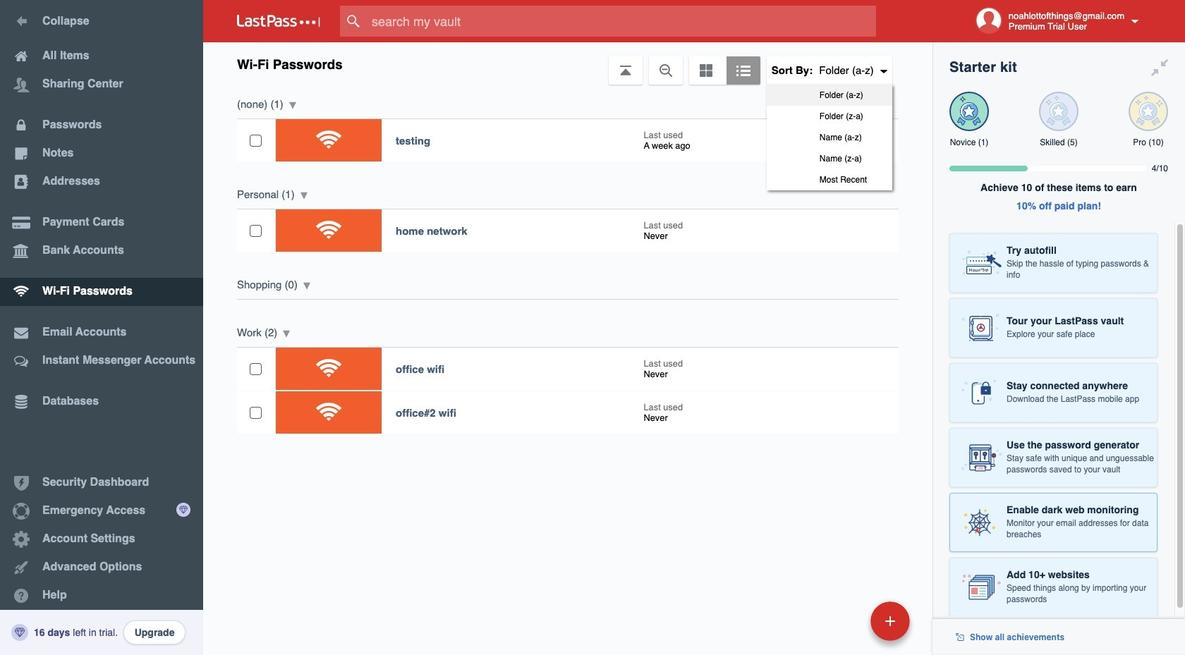 Task type: locate. For each thing, give the bounding box(es) containing it.
lastpass image
[[237, 15, 320, 28]]

Search search field
[[340, 6, 904, 37]]

new item element
[[774, 601, 916, 642]]

vault options navigation
[[203, 42, 933, 191]]



Task type: describe. For each thing, give the bounding box(es) containing it.
search my vault text field
[[340, 6, 904, 37]]

main navigation navigation
[[0, 0, 203, 656]]

new item navigation
[[774, 598, 919, 656]]



Task type: vqa. For each thing, say whether or not it's contained in the screenshot.
The Lastpass image
yes



